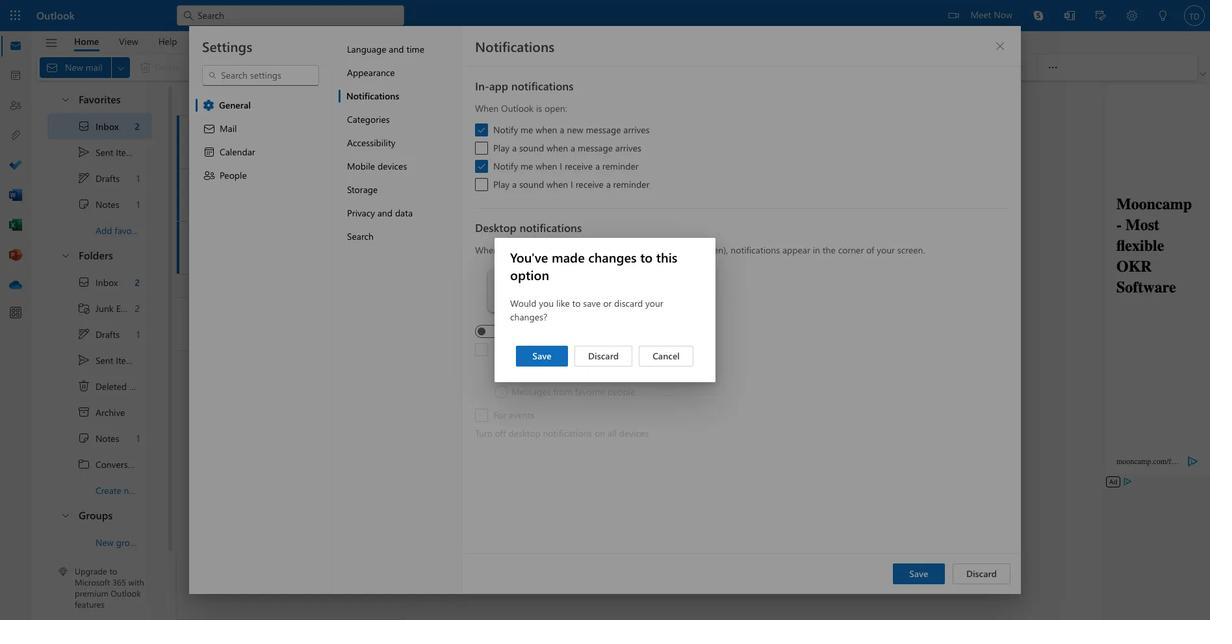 Task type: locate. For each thing, give the bounding box(es) containing it.
1  sent items from the top
[[77, 146, 138, 159]]

1 vertical spatial pm
[[364, 241, 376, 252]]

0 vertical spatial 2
[[135, 120, 140, 132]]

create new folder tree item
[[47, 477, 167, 503]]

items up the ' deleted items'
[[116, 354, 138, 366]]

0 vertical spatial ad
[[348, 123, 356, 132]]

info
[[333, 187, 349, 200], [333, 240, 349, 252]]

premium features image
[[59, 568, 68, 577]]

1 security from the top
[[298, 187, 330, 200]]

sent down favorites tree item
[[96, 146, 113, 158]]

outlook banner
[[0, 0, 1211, 31]]

2 right the junk
[[135, 302, 140, 314]]

 sent items up 'deleted'
[[77, 354, 138, 367]]

0 horizontal spatial your
[[272, 317, 290, 329]]

notes up add
[[96, 198, 119, 210]]

read
[[590, 61, 608, 73]]

2 notes from the top
[[96, 432, 119, 444]]

2 pm from the top
[[364, 241, 376, 252]]

0 vertical spatial new
[[292, 317, 309, 329]]

inbox up the  junk email 2
[[96, 276, 118, 288]]

 left folders
[[60, 250, 71, 260]]

inbox inside tree
[[96, 276, 118, 288]]

 up add favorite tree item
[[77, 172, 90, 185]]

new group
[[96, 536, 140, 548]]

0 vertical spatial 3:54
[[347, 189, 362, 199]]

2 info from the top
[[333, 240, 349, 252]]

add favorite
[[96, 224, 145, 236]]

ad left the set your advertising preferences image at the right bottom of the page
[[1110, 477, 1118, 486]]

2  tree item from the top
[[47, 347, 152, 373]]

1 vertical spatial 3:54 pm
[[347, 241, 376, 252]]

you've made changes to this option application
[[0, 0, 1211, 620]]

1 vertical spatial  tree item
[[47, 425, 152, 451]]

to right welcome
[[261, 317, 269, 329]]

notes down archive
[[96, 432, 119, 444]]

tab list containing home
[[64, 31, 187, 51]]

to right camera
[[783, 395, 791, 407]]

with right 365
[[128, 577, 144, 588]]

1 vertical spatial  tree item
[[47, 347, 152, 373]]

 inbox
[[77, 120, 119, 133], [77, 276, 118, 289]]

1 horizontal spatial you
[[810, 376, 825, 388]]

security
[[298, 187, 330, 200], [298, 240, 330, 252]]

0 vertical spatial 
[[77, 120, 90, 133]]

2 3:54 from the top
[[347, 241, 362, 252]]

 sent items
[[77, 146, 138, 159], [77, 354, 138, 367]]

 inside favorites tree
[[77, 198, 90, 211]]

 tree item
[[47, 165, 152, 191], [47, 321, 152, 347]]

sent
[[96, 146, 113, 158], [96, 354, 113, 366]]

 notes inside tree
[[77, 432, 119, 445]]

 button inside folders tree item
[[54, 243, 76, 267]]

1 vertical spatial drafts
[[96, 328, 120, 340]]

0 vertical spatial drafts
[[96, 172, 120, 184]]

0 vertical spatial items
[[116, 146, 138, 158]]

1  from the top
[[77, 120, 90, 133]]

0 horizontal spatial with
[[128, 577, 144, 588]]

 tree item down favorites
[[47, 113, 152, 139]]

 tree item
[[47, 113, 152, 139], [47, 269, 152, 295]]

 inside favorites tree
[[77, 172, 90, 185]]

items inside the ' deleted items'
[[129, 380, 151, 392]]

 drafts inside tree
[[77, 328, 120, 341]]

1 vertical spatial  notes
[[77, 432, 119, 445]]

items down favorites tree item
[[116, 146, 138, 158]]

0 vertical spatial pm
[[364, 189, 376, 199]]

outlook.com
[[311, 317, 363, 329]]

items right 'deleted'
[[129, 380, 151, 392]]

inbox
[[222, 93, 249, 107], [96, 120, 119, 132], [96, 276, 118, 288]]

0 vertical spatial you
[[539, 297, 554, 309]]

made
[[552, 248, 585, 266]]

1 vertical spatial inbox
[[96, 120, 119, 132]]

1 vertical spatial 2
[[135, 276, 140, 288]]

new group tree item
[[47, 529, 152, 555]]

software
[[304, 135, 341, 147]]

microsoft account team image
[[195, 177, 216, 198]]

sent inside tree
[[96, 354, 113, 366]]

0 vertical spatial 
[[77, 198, 90, 211]]

1 sent from the top
[[96, 146, 113, 158]]

you left like
[[539, 297, 554, 309]]

0 vertical spatial your
[[646, 297, 664, 309]]

1  from the top
[[60, 94, 71, 104]]

to left this
[[641, 248, 653, 266]]

 up 
[[77, 354, 90, 367]]

info left verification
[[333, 187, 349, 200]]

 inbox inside tree
[[77, 276, 118, 289]]

account down microsoft account security info verification
[[263, 240, 296, 252]]

 notes down  tree item at the left
[[77, 432, 119, 445]]

outlook link
[[36, 0, 75, 31]]

2  drafts from the top
[[77, 328, 120, 341]]

 button
[[54, 87, 76, 111], [54, 243, 76, 267], [54, 503, 76, 527]]

0 vertical spatial 
[[60, 94, 71, 104]]

1 vertical spatial ad
[[1110, 477, 1118, 486]]

 archive
[[77, 406, 125, 419]]

inbox inside favorites tree
[[96, 120, 119, 132]]

1 vertical spatial sent
[[96, 354, 113, 366]]

account for microsoft account team
[[263, 174, 296, 187]]

 tree item
[[47, 139, 152, 165], [47, 347, 152, 373]]

1 info from the top
[[333, 187, 349, 200]]

notes inside favorites tree
[[96, 198, 119, 210]]

outlook right premium
[[111, 588, 141, 599]]

3:54 pm
[[347, 189, 376, 199], [347, 241, 376, 252]]

1 vertical spatial 
[[77, 432, 90, 445]]

2 vertical spatial 2
[[135, 302, 140, 314]]


[[77, 146, 90, 159], [77, 354, 90, 367]]

 drafts down  tree item
[[77, 328, 120, 341]]

1 vertical spatial 
[[77, 354, 90, 367]]

0 vertical spatial  tree item
[[47, 191, 152, 217]]

tree
[[47, 269, 167, 503]]

you left for
[[810, 376, 825, 388]]

folder
[[143, 484, 167, 496]]

your down places.
[[703, 395, 721, 407]]

notes
[[96, 198, 119, 210], [96, 432, 119, 444]]

0 vertical spatial sent
[[96, 146, 113, 158]]

2 up email
[[135, 276, 140, 288]]

account down microsoft account team
[[263, 187, 296, 200]]

inbox down favorites tree item
[[96, 120, 119, 132]]

1 vertical spatial security
[[298, 240, 330, 252]]

new
[[292, 317, 309, 329], [124, 484, 140, 496]]

favorites
[[79, 92, 121, 106]]

 up 
[[77, 276, 90, 289]]

mobile
[[871, 395, 899, 407]]

your inside message list no conversations selected "list box"
[[272, 317, 290, 329]]

 drafts for 1st  tree item from the bottom of the you've made changes to this option application
[[77, 328, 120, 341]]

2  inbox from the top
[[77, 276, 118, 289]]

microsoft for microsoft account team
[[221, 174, 261, 187]]

to right upgrade
[[109, 566, 117, 577]]

ad up contractpodai clm software - ai-powered contract repository
[[348, 123, 356, 132]]

1 vertical spatial 
[[77, 276, 90, 289]]

1  inbox from the top
[[77, 120, 119, 133]]

0 vertical spatial  tree item
[[47, 113, 152, 139]]

 inside "groups" tree item
[[60, 510, 71, 520]]

 button inside favorites tree item
[[54, 87, 76, 111]]

 drafts up add favorite tree item
[[77, 172, 120, 185]]

1 3:54 pm from the top
[[347, 189, 376, 199]]

1  drafts from the top
[[77, 172, 120, 185]]

3  from the top
[[60, 510, 71, 520]]

view button
[[109, 31, 148, 51]]

microsoft for microsoft account security info verification
[[221, 187, 261, 200]]

 inside folders tree item
[[60, 250, 71, 260]]

2 horizontal spatial your
[[703, 395, 721, 407]]

2  from the top
[[77, 276, 90, 289]]

2 vertical spatial  button
[[54, 503, 76, 527]]

discard
[[588, 350, 619, 362]]

0 vertical spatial  notes
[[77, 198, 119, 211]]

now
[[994, 8, 1013, 21]]

cancel
[[653, 350, 680, 362]]

3  button from the top
[[54, 503, 76, 527]]

1 horizontal spatial your
[[646, 297, 664, 309]]

 tree item up add favorite tree item
[[47, 165, 152, 191]]

3:54 pm up was
[[347, 189, 376, 199]]

security left was
[[298, 240, 330, 252]]

you inside would you like to save or discard your changes?
[[539, 297, 554, 309]]

0 vertical spatial  tree item
[[47, 139, 152, 165]]

 inbox inside favorites tree
[[77, 120, 119, 133]]

3 2 from the top
[[135, 302, 140, 314]]

1 vertical spatial with
[[683, 395, 700, 407]]

outlook down free.
[[836, 395, 869, 407]]

0 vertical spatial  sent items
[[77, 146, 138, 159]]

account left the team at top
[[263, 174, 296, 187]]

3:54 pm down verification
[[347, 241, 376, 252]]

drafts inside favorites tree
[[96, 172, 120, 184]]

scan
[[609, 395, 628, 407]]

added
[[370, 240, 396, 252]]

with down 'going'
[[683, 395, 700, 407]]

2  notes from the top
[[77, 432, 119, 445]]

1  tree item from the top
[[47, 113, 152, 139]]

microsoft account security info was added
[[221, 240, 396, 252]]

0 vertical spatial 
[[77, 146, 90, 159]]

 notes
[[77, 198, 119, 211], [77, 432, 119, 445]]

microsoft account security info verification
[[221, 187, 398, 200]]

outlook up  button
[[36, 8, 75, 22]]

2 inside favorites tree
[[135, 120, 140, 132]]

discard
[[614, 297, 643, 309]]

 drafts inside favorites tree
[[77, 172, 120, 185]]

tree containing 
[[47, 269, 167, 503]]

your right "discard"
[[646, 297, 664, 309]]

1  from the top
[[77, 198, 90, 211]]

0 vertical spatial info
[[333, 187, 349, 200]]

repository
[[438, 135, 483, 147]]

2  from the top
[[77, 354, 90, 367]]

word image
[[9, 189, 22, 202]]

as
[[579, 61, 588, 73]]

2 vertical spatial your
[[703, 395, 721, 407]]

1
[[136, 172, 140, 184], [136, 198, 140, 210], [136, 328, 140, 340], [136, 432, 140, 444]]

0 vertical spatial  tree item
[[47, 165, 152, 191]]

 for favorites
[[60, 94, 71, 104]]

3:54 left added
[[347, 241, 362, 252]]

team
[[298, 174, 319, 187]]

 sent items down favorites tree item
[[77, 146, 138, 159]]

 drafts
[[77, 172, 120, 185], [77, 328, 120, 341]]

3:54 pm for was
[[347, 241, 376, 252]]

1 vertical spatial your
[[272, 317, 290, 329]]

 for folders
[[60, 250, 71, 260]]

0 horizontal spatial you
[[539, 297, 554, 309]]

2 vertical spatial with
[[128, 577, 144, 588]]

free.
[[842, 376, 860, 388]]

2  button from the top
[[54, 243, 76, 267]]

drafts up add
[[96, 172, 120, 184]]

pm up was
[[364, 189, 376, 199]]

1 1 from the top
[[136, 172, 140, 184]]

inbox down "move & delete" group
[[222, 93, 249, 107]]

0 vertical spatial security
[[298, 187, 330, 200]]

mt
[[199, 181, 212, 194]]

more apps image
[[9, 307, 22, 320]]

 inside favorites tree item
[[60, 94, 71, 104]]

1  from the top
[[77, 172, 90, 185]]

2  from the top
[[77, 328, 90, 341]]

left-rail-appbar navigation
[[3, 31, 29, 300]]

0 horizontal spatial ad
[[348, 123, 356, 132]]

you've made changes to this option
[[510, 248, 678, 283]]

 button for folders
[[54, 243, 76, 267]]

0 vertical spatial notes
[[96, 198, 119, 210]]

0 vertical spatial 
[[77, 172, 90, 185]]

2 down favorites tree item
[[135, 120, 140, 132]]

 tree item up the junk
[[47, 269, 152, 295]]

security down the team at top
[[298, 187, 330, 200]]

 junk email 2
[[77, 302, 140, 315]]

1 vertical spatial notes
[[96, 432, 119, 444]]

2 vertical spatial items
[[129, 380, 151, 392]]

your right welcome
[[272, 317, 290, 329]]

outlook inside outlook banner
[[36, 8, 75, 22]]

0 vertical spatial  drafts
[[77, 172, 120, 185]]

1 horizontal spatial ad
[[1110, 477, 1118, 486]]

2
[[135, 120, 140, 132], [135, 276, 140, 288], [135, 302, 140, 314]]

 tree item
[[47, 191, 152, 217], [47, 425, 152, 451]]

help
[[158, 35, 177, 47]]

info left was
[[333, 240, 349, 252]]

1 vertical spatial 3:54
[[347, 241, 362, 252]]

2 3:54 pm from the top
[[347, 241, 376, 252]]

 button inside "groups" tree item
[[54, 503, 76, 527]]

 notes for 1st  tree item from the top
[[77, 198, 119, 211]]

2 horizontal spatial with
[[789, 376, 807, 388]]

groups tree item
[[47, 503, 152, 529]]

1 3:54 from the top
[[347, 189, 362, 199]]

 notes for 2nd  tree item from the top of the you've made changes to this option application
[[77, 432, 119, 445]]

calendar image
[[9, 70, 22, 83]]

0 horizontal spatial new
[[124, 484, 140, 496]]

to inside upgrade to microsoft 365 with premium outlook features
[[109, 566, 117, 577]]

0 vertical spatial  inbox
[[77, 120, 119, 133]]

1  from the top
[[77, 146, 90, 159]]

1 pm from the top
[[364, 189, 376, 199]]

 button left groups
[[54, 503, 76, 527]]

 button left folders
[[54, 243, 76, 267]]

outlook
[[36, 8, 75, 22], [753, 376, 787, 388], [836, 395, 869, 407], [111, 588, 141, 599]]

new left outlook.com
[[292, 317, 309, 329]]

 inside tree
[[77, 432, 90, 445]]

2  from the top
[[60, 250, 71, 260]]

3:54 up was
[[347, 189, 362, 199]]

0 vertical spatial 3:54 pm
[[347, 189, 376, 199]]

message list no conversations selected list box
[[177, 116, 483, 620]]

 inbox down favorites tree item
[[77, 120, 119, 133]]

favorites tree item
[[47, 87, 152, 113]]

1 vertical spatial 
[[60, 250, 71, 260]]

1 drafts from the top
[[96, 172, 120, 184]]

 down 
[[77, 328, 90, 341]]

people image
[[9, 99, 22, 112]]

onedrive image
[[9, 279, 22, 292]]

with up "download" at the right of the page
[[789, 376, 807, 388]]

tab list
[[64, 31, 187, 51]]

drafts down the  junk email 2
[[96, 328, 120, 340]]

changes
[[589, 248, 637, 266]]

0 vertical spatial  button
[[54, 87, 76, 111]]

 drafts for second  tree item from the bottom
[[77, 172, 120, 185]]

1  tree item from the top
[[47, 191, 152, 217]]

2 vertical spatial inbox
[[96, 276, 118, 288]]

to right like
[[573, 297, 581, 309]]

 down favorites tree item
[[77, 146, 90, 159]]

features
[[75, 599, 105, 610]]

1 2 from the top
[[135, 120, 140, 132]]

 tree item down favorites tree item
[[47, 139, 152, 165]]

notes inside tree
[[96, 432, 119, 444]]

 up add favorite tree item
[[77, 198, 90, 211]]

sent up  tree item
[[96, 354, 113, 366]]

premium
[[75, 588, 108, 599]]

1 vertical spatial new
[[124, 484, 140, 496]]

1 notes from the top
[[96, 198, 119, 210]]

groups
[[79, 508, 113, 522]]

1 vertical spatial  drafts
[[77, 328, 120, 341]]

 tree item down  archive
[[47, 425, 152, 451]]

 down favorites tree item
[[77, 120, 90, 133]]

pm down verification
[[364, 241, 376, 252]]

1 vertical spatial items
[[116, 354, 138, 366]]

 left groups
[[60, 510, 71, 520]]

 notes up add favorite tree item
[[77, 198, 119, 211]]

1 vertical spatial  inbox
[[77, 276, 118, 289]]

0 vertical spatial inbox
[[222, 93, 249, 107]]

 inbox up  tree item
[[77, 276, 118, 289]]

1 vertical spatial 
[[77, 328, 90, 341]]


[[60, 94, 71, 104], [60, 250, 71, 260], [60, 510, 71, 520]]

you've
[[510, 248, 548, 266]]

1  button from the top
[[54, 87, 76, 111]]

help button
[[149, 31, 187, 51]]

1 vertical spatial  button
[[54, 243, 76, 267]]

 tree item up add
[[47, 191, 152, 217]]

new
[[96, 536, 114, 548]]

 tree item
[[47, 399, 152, 425]]

to inside you're going places. take outlook with you for free. scan the qr code with your phone camera to download outlook mobile
[[783, 395, 791, 407]]

1 horizontal spatial new
[[292, 317, 309, 329]]

contractpodai clm software - ai-powered contract repository
[[221, 135, 483, 147]]

drafts
[[96, 172, 120, 184], [96, 328, 120, 340]]

 tree item up 'deleted'
[[47, 347, 152, 373]]

take
[[733, 376, 751, 388]]

contract
[[400, 135, 436, 147]]

microsoft
[[221, 174, 261, 187], [221, 187, 261, 200], [221, 240, 261, 252], [75, 577, 110, 588]]

 button left favorites
[[54, 87, 76, 111]]

1  notes from the top
[[77, 198, 119, 211]]

 notes inside favorites tree
[[77, 198, 119, 211]]

2 security from the top
[[298, 240, 330, 252]]

tab list inside you've made changes to this option application
[[64, 31, 187, 51]]

1 vertical spatial  tree item
[[47, 321, 152, 347]]

new left folder
[[124, 484, 140, 496]]

your
[[646, 297, 664, 309], [272, 317, 290, 329], [703, 395, 721, 407]]

2 sent from the top
[[96, 354, 113, 366]]

 left favorites
[[60, 94, 71, 104]]

you're going places. take outlook with you for free. scan the qr code with your phone camera to download outlook mobile
[[609, 376, 899, 407]]

1  tree item from the top
[[47, 139, 152, 165]]

 for 2nd  tree item from the top of the you've made changes to this option application
[[77, 432, 90, 445]]

2  sent items from the top
[[77, 354, 138, 367]]

1 vertical spatial  tree item
[[47, 269, 152, 295]]

files image
[[9, 129, 22, 142]]

pm
[[364, 189, 376, 199], [364, 241, 376, 252]]

1 vertical spatial info
[[333, 240, 349, 252]]

1 vertical spatial  sent items
[[77, 354, 138, 367]]

2  from the top
[[77, 432, 90, 445]]

1 vertical spatial you
[[810, 376, 825, 388]]

microsoft for microsoft account security info was added
[[221, 240, 261, 252]]

 up 
[[77, 432, 90, 445]]

2 vertical spatial 
[[60, 510, 71, 520]]

 tree item down the junk
[[47, 321, 152, 347]]



Task type: describe. For each thing, give the bounding box(es) containing it.
 button
[[38, 32, 64, 54]]

verification
[[352, 187, 398, 200]]

welcome
[[221, 317, 258, 329]]


[[380, 95, 393, 108]]

create new folder
[[96, 484, 167, 496]]

account for microsoft account security info was added
[[263, 240, 296, 252]]

outlook up camera
[[753, 376, 787, 388]]

the
[[631, 395, 644, 407]]


[[77, 380, 90, 393]]

security for verification
[[298, 187, 330, 200]]

you've made changes to this option document
[[0, 0, 1211, 620]]

you're
[[648, 376, 673, 388]]

info for verification
[[333, 187, 349, 200]]

 tree item
[[47, 373, 152, 399]]

cancel button
[[639, 346, 694, 367]]

 tree item
[[47, 451, 152, 477]]

 button for groups
[[54, 503, 76, 527]]

inbox heading
[[205, 86, 272, 115]]


[[949, 10, 959, 21]]

upgrade
[[75, 566, 107, 577]]

archive
[[96, 406, 125, 418]]

deleted
[[96, 380, 127, 392]]

2 inside the  junk email 2
[[135, 302, 140, 314]]

move & delete group
[[40, 55, 442, 81]]

folders
[[79, 248, 113, 262]]

view
[[119, 35, 138, 47]]

powered
[[362, 135, 398, 147]]

outlook inside upgrade to microsoft 365 with premium outlook features
[[111, 588, 141, 599]]

 deleted items
[[77, 380, 151, 393]]

junk
[[96, 302, 114, 314]]

you've made changes to this option dialog
[[0, 0, 1211, 620]]

mark
[[545, 61, 565, 73]]

message list section
[[177, 83, 483, 620]]

 inbox for second  tree item from the top of the you've made changes to this option application
[[77, 276, 118, 289]]

download
[[794, 395, 834, 407]]

try.contractpodai.com image
[[195, 124, 216, 145]]

microsoft inside upgrade to microsoft 365 with premium outlook features
[[75, 577, 110, 588]]

1  tree item from the top
[[47, 165, 152, 191]]

or
[[603, 297, 612, 309]]

to inside message list no conversations selected "list box"
[[261, 317, 269, 329]]

4 1 from the top
[[136, 432, 140, 444]]

would
[[510, 297, 537, 309]]

ai-
[[350, 135, 362, 147]]


[[77, 458, 90, 471]]

your inside would you like to save or discard your changes?
[[646, 297, 664, 309]]

microsoft account team
[[221, 174, 319, 187]]

 for 1st  tree item from the top
[[77, 198, 90, 211]]

 for groups
[[60, 510, 71, 520]]

group
[[116, 536, 140, 548]]


[[45, 36, 58, 50]]

info for was
[[333, 240, 349, 252]]

welcome to your new outlook.com account
[[221, 317, 398, 329]]

Select a conversation checkbox
[[195, 177, 221, 198]]

powerpoint image
[[9, 249, 22, 262]]

home button
[[64, 31, 109, 51]]

notes for 2nd  tree item from the top of the you've made changes to this option application
[[96, 432, 119, 444]]

 button
[[358, 92, 376, 110]]

2 drafts from the top
[[96, 328, 120, 340]]

3:54 for was
[[347, 241, 362, 252]]

account for microsoft account security info verification
[[263, 187, 296, 200]]


[[77, 406, 90, 419]]

like
[[557, 297, 570, 309]]

 inbox for second  tree item from the bottom of the you've made changes to this option application
[[77, 120, 119, 133]]

security for was
[[298, 240, 330, 252]]

code
[[661, 395, 681, 407]]

you've made changes to this option heading
[[495, 238, 716, 296]]

items inside favorites tree
[[116, 146, 138, 158]]

365
[[112, 577, 126, 588]]

favorite
[[115, 224, 145, 236]]

meet
[[971, 8, 992, 21]]

phone
[[723, 395, 749, 407]]

set your advertising preferences image
[[1123, 477, 1133, 487]]

to inside would you like to save or discard your changes?
[[573, 297, 581, 309]]

upgrade to microsoft 365 with premium outlook features
[[75, 566, 144, 610]]

2  tree item from the top
[[47, 425, 152, 451]]

folders tree item
[[47, 243, 152, 269]]

would you like to save or discard your changes?
[[510, 297, 664, 323]]

inbox for second  tree item from the top of the you've made changes to this option application
[[96, 276, 118, 288]]

pm for was
[[364, 241, 376, 252]]

ad inside message list no conversations selected "list box"
[[348, 123, 356, 132]]

this
[[656, 248, 678, 266]]

to do image
[[9, 159, 22, 172]]

going
[[676, 376, 700, 388]]

1 horizontal spatial with
[[683, 395, 700, 407]]

changes?
[[510, 311, 548, 323]]

save button
[[516, 346, 568, 367]]

email
[[116, 302, 138, 314]]

home
[[74, 35, 99, 47]]

your inside you're going places. take outlook with you for free. scan the qr code with your phone camera to download outlook mobile
[[703, 395, 721, 407]]

 mark all as read
[[529, 61, 608, 74]]

was
[[352, 240, 367, 252]]

 button
[[376, 92, 397, 110]]

3:54 for verification
[[347, 189, 362, 199]]

excel image
[[9, 219, 22, 232]]

places.
[[702, 376, 730, 388]]

save
[[583, 297, 601, 309]]

 inside favorites tree
[[77, 120, 90, 133]]

create
[[96, 484, 121, 496]]

try.contractpodai.com
[[221, 122, 312, 134]]

camera
[[751, 395, 781, 407]]

contractpodai
[[221, 135, 281, 147]]

inbox inside heading
[[222, 93, 249, 107]]

with inside upgrade to microsoft 365 with premium outlook features
[[128, 577, 144, 588]]

discard button
[[575, 346, 633, 367]]

-
[[343, 135, 347, 147]]

tree inside you've made changes to this option application
[[47, 269, 167, 503]]

tags group
[[523, 55, 922, 81]]

 inside favorites tree
[[77, 146, 90, 159]]

pm for verification
[[364, 189, 376, 199]]

2  tree item from the top
[[47, 321, 152, 347]]

t
[[203, 128, 208, 140]]

3:54 pm for verification
[[347, 189, 376, 199]]

meet now
[[971, 8, 1013, 21]]

new inside tree item
[[124, 484, 140, 496]]

account right outlook.com
[[366, 317, 398, 329]]


[[77, 302, 90, 315]]

for
[[828, 376, 839, 388]]

all
[[568, 61, 577, 73]]

2  tree item from the top
[[47, 269, 152, 295]]

add
[[96, 224, 112, 236]]

notes for 1st  tree item from the top
[[96, 198, 119, 210]]

sent inside favorites tree
[[96, 146, 113, 158]]

inbox for second  tree item from the bottom of the you've made changes to this option application
[[96, 120, 119, 132]]


[[361, 96, 373, 107]]

to inside you've made changes to this option
[[641, 248, 653, 266]]

new inside message list no conversations selected "list box"
[[292, 317, 309, 329]]

 tree item
[[47, 295, 152, 321]]

 inside tree
[[77, 354, 90, 367]]

mail image
[[9, 40, 22, 53]]

 sent items inside favorites tree
[[77, 146, 138, 159]]

 button for favorites
[[54, 87, 76, 111]]


[[529, 61, 542, 74]]

2 2 from the top
[[135, 276, 140, 288]]

save
[[533, 350, 552, 362]]

3 1 from the top
[[136, 328, 140, 340]]

 sent items inside tree
[[77, 354, 138, 367]]

2 1 from the top
[[136, 198, 140, 210]]

0 vertical spatial with
[[789, 376, 807, 388]]

add favorite tree item
[[47, 217, 152, 243]]

favorites tree
[[47, 82, 152, 243]]

you inside you're going places. take outlook with you for free. scan the qr code with your phone camera to download outlook mobile
[[810, 376, 825, 388]]

qr
[[646, 395, 658, 407]]



Task type: vqa. For each thing, say whether or not it's contained in the screenshot.
"info"
yes



